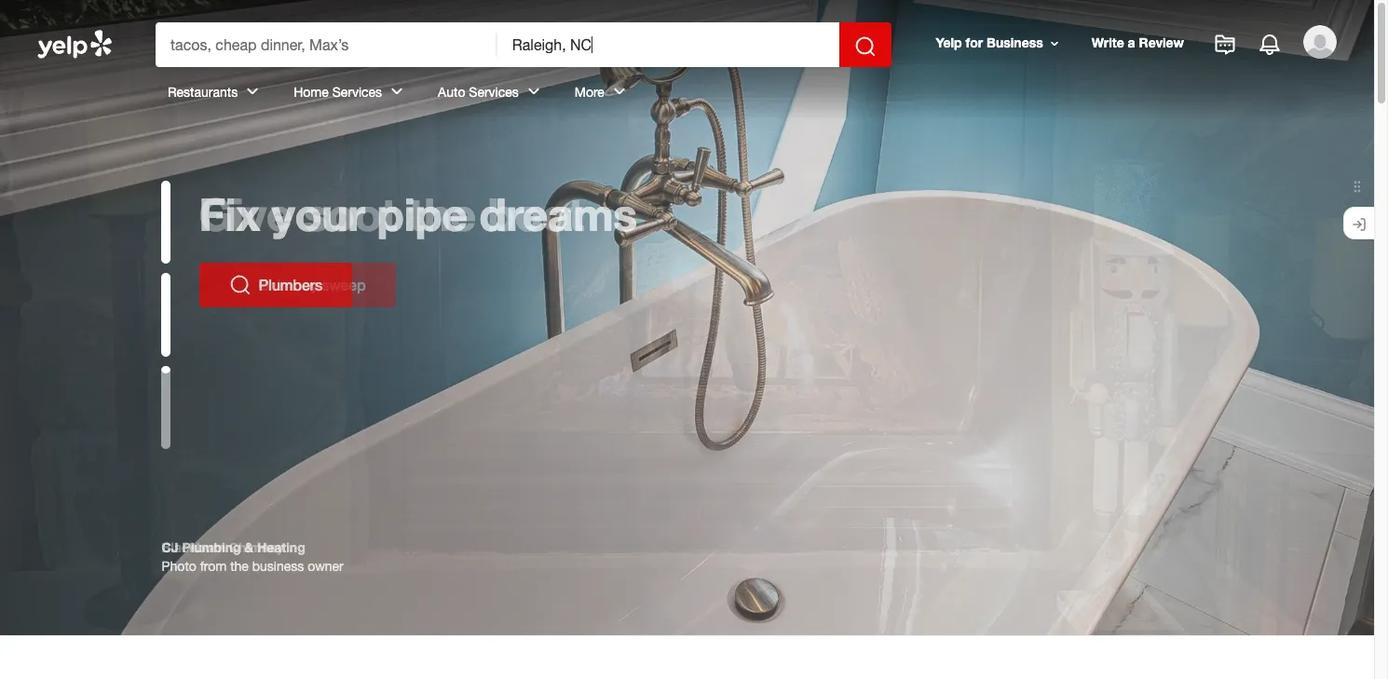 Task type: locate. For each thing, give the bounding box(es) containing it.
Near text field
[[513, 34, 825, 55]]

cj plumbing & heating link
[[162, 540, 306, 556]]

business categories element
[[153, 67, 1338, 121]]

your
[[272, 187, 365, 241]]

chimney inside blackburn chimney photo from the business owner
[[229, 540, 284, 556]]

auto services link
[[423, 67, 560, 121]]

chimney
[[259, 276, 318, 294], [229, 540, 284, 556]]

blackburn chimney photo from the business owner
[[162, 540, 344, 574]]

0 vertical spatial select slide image
[[161, 181, 170, 264]]

2 24 chevron down v2 image from the left
[[609, 81, 631, 103]]

1 vertical spatial select slide image
[[161, 273, 170, 357]]

more link
[[560, 67, 646, 121]]

photo
[[162, 559, 197, 574], [162, 559, 197, 574]]

photo inside 'cj plumbing & heating photo from the business owner'
[[162, 559, 197, 574]]

1 horizontal spatial 24 chevron down v2 image
[[386, 81, 408, 103]]

chimney sweep link
[[199, 263, 396, 308]]

services for auto services
[[469, 84, 519, 99]]

services right auto
[[469, 84, 519, 99]]

24 chevron down v2 image for restaurants
[[242, 81, 264, 103]]

yelp
[[936, 35, 963, 51]]

2 24 chevron down v2 image from the left
[[386, 81, 408, 103]]

from inside 'cj plumbing & heating photo from the business owner'
[[200, 559, 227, 574]]

owner
[[308, 559, 344, 574], [308, 559, 344, 574]]

boot
[[488, 187, 584, 241]]

0 horizontal spatial 24 chevron down v2 image
[[242, 81, 264, 103]]

24 chevron down v2 image inside the auto services link
[[523, 81, 545, 103]]

24 chevron down v2 image right more on the top of page
[[609, 81, 631, 103]]

cj
[[162, 540, 179, 556]]

select slide image
[[161, 181, 170, 264], [161, 273, 170, 357]]

yelp for business button
[[929, 27, 1070, 60]]

24 chevron down v2 image
[[242, 81, 264, 103], [386, 81, 408, 103]]

24 chevron down v2 image inside more link
[[609, 81, 631, 103]]

review
[[1140, 35, 1185, 51]]

for
[[966, 35, 984, 51]]

24 search v2 image
[[229, 274, 251, 296], [229, 274, 251, 296]]

24 chevron down v2 image inside restaurants link
[[242, 81, 264, 103]]

0 horizontal spatial services
[[333, 84, 382, 99]]

24 search v2 image inside chimney sweep link
[[229, 274, 251, 296]]

explore banner section banner
[[0, 0, 1375, 636]]

1 vertical spatial chimney
[[229, 540, 284, 556]]

restaurants link
[[153, 67, 279, 121]]

1 horizontal spatial services
[[469, 84, 519, 99]]

1 select slide image from the top
[[161, 181, 170, 264]]

1 24 chevron down v2 image from the left
[[242, 81, 264, 103]]

24 chevron down v2 image inside home services link
[[386, 81, 408, 103]]

24 chevron down v2 image left auto
[[386, 81, 408, 103]]

the inside 'cj plumbing & heating photo from the business owner'
[[230, 559, 249, 574]]

1 24 chevron down v2 image from the left
[[523, 81, 545, 103]]

24 search v2 image inside plumbers link
[[229, 274, 251, 296]]

services right home at left
[[333, 84, 382, 99]]

1 services from the left
[[333, 84, 382, 99]]

24 chevron down v2 image right restaurants
[[242, 81, 264, 103]]

2 services from the left
[[469, 84, 519, 99]]

search image
[[854, 35, 877, 58]]

services
[[333, 84, 382, 99], [469, 84, 519, 99]]

24 chevron down v2 image for home services
[[386, 81, 408, 103]]

1 horizontal spatial 24 chevron down v2 image
[[609, 81, 631, 103]]

business
[[252, 559, 304, 574], [252, 559, 304, 574]]

photo inside blackburn chimney photo from the business owner
[[162, 559, 197, 574]]

services for home services
[[333, 84, 382, 99]]

heating
[[257, 540, 306, 556]]

auto
[[438, 84, 466, 99]]

plumbing
[[182, 540, 241, 556]]

the
[[409, 187, 476, 241], [230, 559, 249, 574], [230, 559, 249, 574]]

None search field
[[0, 0, 1375, 138], [156, 22, 895, 67], [0, 0, 1375, 138], [156, 22, 895, 67]]

chimney sweep
[[259, 276, 366, 294]]

24 chevron down v2 image
[[523, 81, 545, 103], [609, 81, 631, 103]]

24 chevron down v2 image for auto services
[[523, 81, 545, 103]]

give soot the boot
[[199, 187, 584, 241]]

restaurants
[[168, 84, 238, 99]]

from
[[200, 559, 227, 574], [200, 559, 227, 574]]

24 chevron down v2 image right auto services
[[523, 81, 545, 103]]

&
[[245, 540, 254, 556]]

home services
[[294, 84, 382, 99]]

None field
[[513, 34, 825, 55]]

0 horizontal spatial 24 chevron down v2 image
[[523, 81, 545, 103]]

auto services
[[438, 84, 519, 99]]



Task type: vqa. For each thing, say whether or not it's contained in the screenshot.
pipe
yes



Task type: describe. For each thing, give the bounding box(es) containing it.
yelp for business
[[936, 35, 1044, 51]]

owner inside blackburn chimney photo from the business owner
[[308, 559, 344, 574]]

plumbers link
[[199, 263, 353, 308]]

more
[[575, 84, 605, 99]]

business inside blackburn chimney photo from the business owner
[[252, 559, 304, 574]]

owner inside 'cj plumbing & heating photo from the business owner'
[[308, 559, 344, 574]]

2 select slide image from the top
[[161, 273, 170, 357]]

user actions element
[[922, 23, 1364, 138]]

the inside blackburn chimney photo from the business owner
[[230, 559, 249, 574]]

blackburn chimney link
[[162, 540, 284, 556]]

cj b. image
[[1304, 25, 1338, 59]]

business
[[987, 35, 1044, 51]]

soot
[[304, 187, 397, 241]]

24 chevron down v2 image for more
[[609, 81, 631, 103]]

sweep
[[322, 276, 366, 294]]

a
[[1129, 35, 1136, 51]]

0 vertical spatial chimney
[[259, 276, 318, 294]]

blackburn
[[162, 540, 226, 556]]

pipe
[[377, 187, 468, 241]]

dreams
[[480, 187, 637, 241]]

home
[[294, 84, 329, 99]]

none field inside explore banner section banner
[[513, 34, 825, 55]]

plumbers
[[259, 276, 323, 294]]

24 search v2 image for fix
[[229, 274, 251, 296]]

notifications image
[[1259, 34, 1282, 56]]

16 chevron down v2 image
[[1048, 36, 1062, 51]]

24 search v2 image for give
[[229, 274, 251, 296]]

projects image
[[1215, 34, 1237, 56]]

from inside blackburn chimney photo from the business owner
[[200, 559, 227, 574]]

home services link
[[279, 67, 423, 121]]

business inside 'cj plumbing & heating photo from the business owner'
[[252, 559, 304, 574]]

give
[[199, 187, 292, 241]]

write a review
[[1092, 35, 1185, 51]]

write a review link
[[1085, 27, 1192, 60]]

write
[[1092, 35, 1125, 51]]

fix
[[199, 187, 260, 241]]

cj plumbing & heating photo from the business owner
[[162, 540, 344, 574]]

fix your pipe dreams
[[199, 187, 637, 241]]



